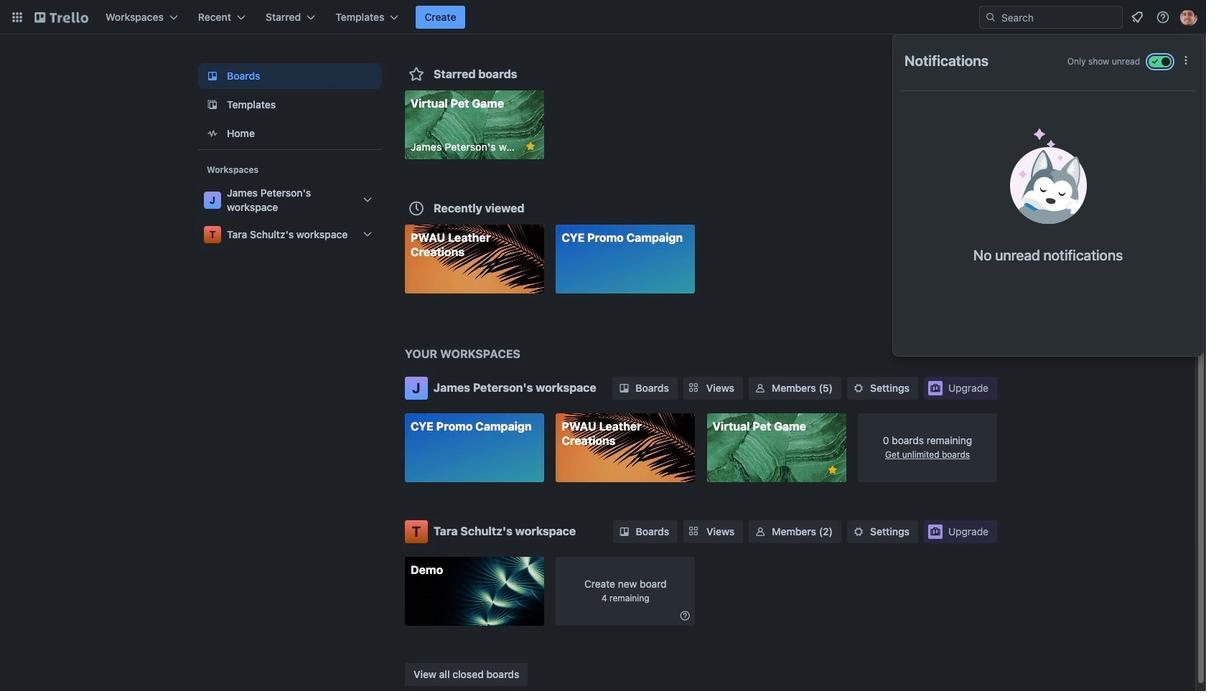 Task type: describe. For each thing, give the bounding box(es) containing it.
2 sm image from the left
[[753, 524, 768, 539]]

taco image
[[1010, 129, 1087, 224]]

1 horizontal spatial click to unstar this board. it will be removed from your starred list. image
[[826, 464, 839, 477]]

1 sm image from the left
[[617, 524, 632, 539]]

0 notifications image
[[1129, 9, 1146, 26]]

open information menu image
[[1156, 10, 1170, 24]]

Search field
[[979, 6, 1123, 29]]

primary element
[[0, 0, 1206, 34]]



Task type: locate. For each thing, give the bounding box(es) containing it.
0 horizontal spatial sm image
[[617, 524, 632, 539]]

1 vertical spatial click to unstar this board. it will be removed from your starred list. image
[[826, 464, 839, 477]]

back to home image
[[34, 6, 88, 29]]

template board image
[[204, 96, 221, 113]]

0 horizontal spatial click to unstar this board. it will be removed from your starred list. image
[[524, 140, 537, 153]]

1 horizontal spatial sm image
[[753, 524, 768, 539]]

board image
[[204, 67, 221, 85]]

0 vertical spatial click to unstar this board. it will be removed from your starred list. image
[[524, 140, 537, 153]]

sm image
[[617, 524, 632, 539], [753, 524, 768, 539]]

james peterson (jamespeterson93) image
[[1180, 9, 1198, 26]]

click to unstar this board. it will be removed from your starred list. image
[[524, 140, 537, 153], [826, 464, 839, 477]]

home image
[[204, 125, 221, 142]]

sm image
[[617, 381, 631, 396], [753, 381, 767, 396], [852, 381, 866, 396], [852, 524, 866, 539], [678, 608, 692, 623]]

search image
[[985, 11, 996, 23]]



Task type: vqa. For each thing, say whether or not it's contained in the screenshot.
back to home image
yes



